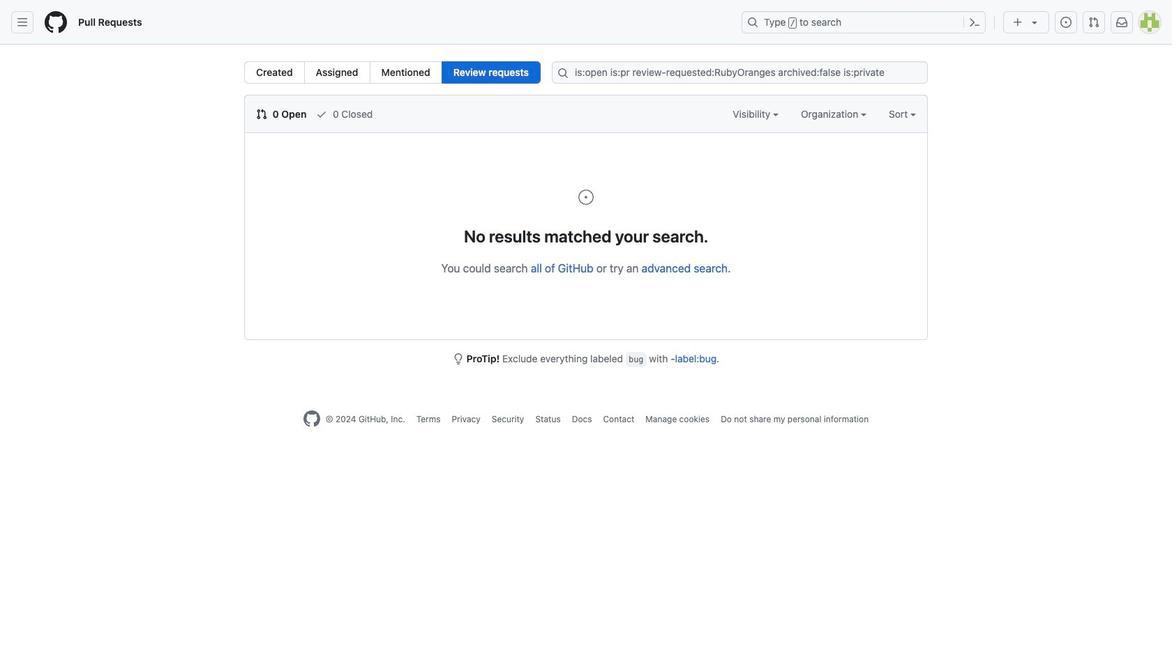 Task type: locate. For each thing, give the bounding box(es) containing it.
light bulb image
[[453, 354, 464, 365]]

Search all issues text field
[[552, 61, 928, 84]]

search image
[[557, 68, 569, 79]]

command palette image
[[969, 17, 980, 28]]

check image
[[316, 109, 327, 120]]

git pull request image
[[256, 109, 267, 120]]

homepage image
[[303, 411, 320, 428]]

issue opened image
[[1060, 17, 1072, 28]]



Task type: vqa. For each thing, say whether or not it's contained in the screenshot.
issue opened image
yes



Task type: describe. For each thing, give the bounding box(es) containing it.
notifications image
[[1116, 17, 1127, 28]]

issue opened image
[[578, 189, 594, 206]]

pull requests element
[[244, 61, 541, 84]]

plus image
[[1012, 17, 1023, 28]]

Issues search field
[[552, 61, 928, 84]]

homepage image
[[45, 11, 67, 33]]

git pull request image
[[1088, 17, 1100, 28]]

triangle down image
[[1029, 17, 1040, 28]]



